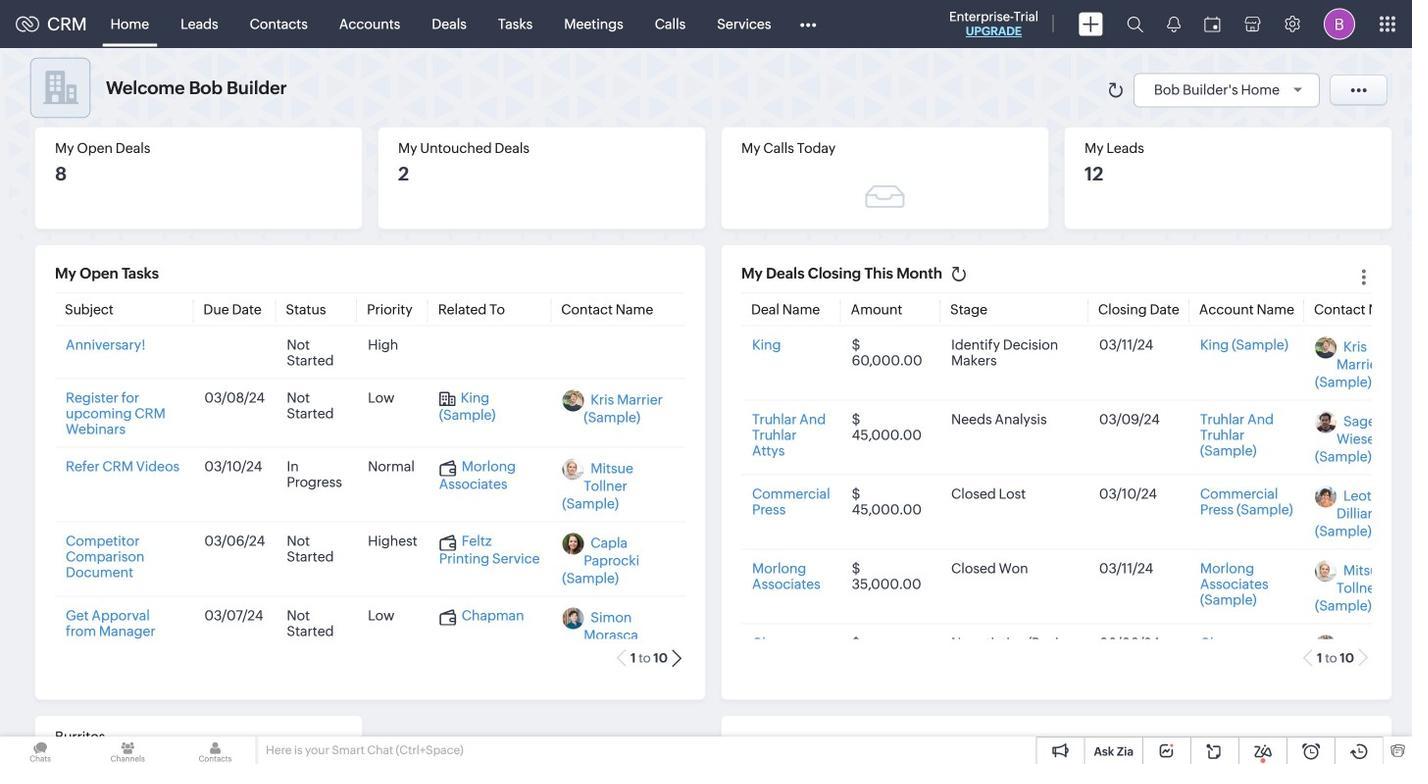 Task type: vqa. For each thing, say whether or not it's contained in the screenshot.
"Create Menu" image
yes



Task type: locate. For each thing, give the bounding box(es) containing it.
Other Modules field
[[787, 8, 829, 40]]

create menu image
[[1079, 12, 1104, 36]]

calendar image
[[1205, 16, 1221, 32]]

channels image
[[87, 737, 168, 764]]

contacts image
[[175, 737, 256, 764]]

signals element
[[1156, 0, 1193, 48]]



Task type: describe. For each thing, give the bounding box(es) containing it.
logo image
[[16, 16, 39, 32]]

signals image
[[1167, 16, 1181, 32]]

search element
[[1115, 0, 1156, 48]]

search image
[[1127, 16, 1144, 32]]

create menu element
[[1067, 0, 1115, 48]]

chats image
[[0, 737, 81, 764]]

profile element
[[1313, 0, 1367, 48]]

profile image
[[1324, 8, 1356, 40]]



